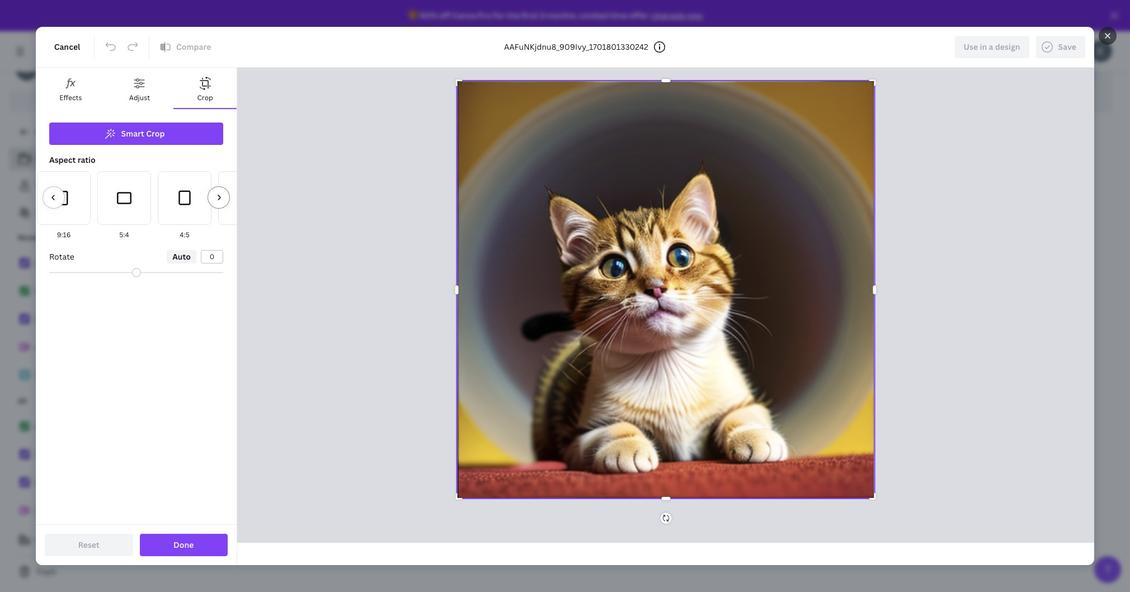 Task type: vqa. For each thing, say whether or not it's contained in the screenshot.
lbs)
no



Task type: locate. For each thing, give the bounding box(es) containing it.
ago
[[236, 537, 247, 546], [398, 537, 409, 546], [569, 537, 581, 546]]

2 horizontal spatial a
[[989, 41, 994, 52]]

0 horizontal spatial uploaded
[[180, 537, 211, 546]]

1 vertical spatial list
[[9, 252, 146, 387]]

team
[[364, 48, 383, 58], [69, 535, 88, 545]]

1 vertical spatial team
[[69, 535, 88, 545]]

0 horizontal spatial team
[[69, 535, 88, 545]]

0 vertical spatial all
[[36, 153, 46, 164]]

untitled design button up doc
[[640, 327, 700, 341]]

0 vertical spatial flyer link
[[9, 308, 146, 331]]

canva right get
[[68, 96, 92, 106]]

.
[[703, 10, 704, 21]]

projects
[[48, 153, 79, 164], [55, 180, 86, 191]]

folder down easily
[[218, 74, 241, 85]]

0 horizontal spatial ago
[[236, 537, 247, 546]]

folders
[[266, 25, 301, 38]]

a inside button
[[63, 535, 67, 545]]

create down compare
[[190, 74, 216, 85]]

2 horizontal spatial image
[[478, 537, 498, 546]]

canva right off
[[452, 10, 476, 21]]

0 vertical spatial canva
[[452, 10, 476, 21]]

1 vertical spatial flyer
[[36, 450, 55, 460]]

1 horizontal spatial team
[[364, 48, 383, 58]]

trash link
[[9, 561, 146, 583]]

1 list from the top
[[9, 148, 146, 224]]

0 horizontal spatial days
[[219, 537, 234, 546]]

0 horizontal spatial pro
[[93, 96, 107, 106]]

crop button
[[174, 68, 237, 108]]

1 vertical spatial projects
[[55, 180, 86, 191]]

1 horizontal spatial days
[[381, 537, 396, 546]]

with up easily
[[243, 25, 264, 38]]

• inside button
[[500, 537, 502, 546]]

• for image • uploaded 5 months ago
[[500, 537, 502, 546]]

personal
[[45, 59, 78, 69]]

a inside button
[[989, 41, 994, 52]]

2 horizontal spatial ago
[[569, 537, 581, 546]]

create a folder to easily organize your personal and team content.
[[168, 48, 417, 58]]

untitled inside untitled design doc
[[640, 329, 672, 339]]

0 horizontal spatial with
[[64, 207, 81, 218]]

projects for your projects
[[55, 180, 86, 191]]

designs button
[[155, 182, 230, 205]]

team up trash link
[[69, 535, 88, 545]]

1 untitled design from the top
[[36, 342, 94, 353]]

with left you
[[64, 207, 81, 218]]

design
[[674, 329, 700, 339], [512, 329, 538, 339], [69, 342, 94, 353], [69, 370, 94, 381], [69, 505, 94, 516]]

0 vertical spatial to
[[226, 48, 234, 58]]

3 untitled design link from the top
[[9, 499, 146, 523]]

1 horizontal spatial canva
[[452, 10, 476, 21]]

back to home link
[[9, 121, 146, 143]]

pro
[[478, 10, 492, 21], [93, 96, 107, 106]]

list
[[9, 148, 146, 224], [9, 252, 146, 387], [9, 415, 146, 551]]

untitled design button for untitled design video
[[478, 327, 538, 341]]

1 vertical spatial to
[[56, 127, 64, 137]]

design
[[996, 41, 1021, 52]]

1 horizontal spatial with
[[243, 25, 264, 38]]

image • uploaded 5 months ago
[[478, 537, 581, 546]]

1 horizontal spatial ago
[[398, 537, 409, 546]]

top level navigation element
[[99, 40, 450, 63]]

me thinking for first 'me thinking' link from the top
[[36, 258, 80, 269]]

effects button
[[36, 68, 106, 108]]

a left reset
[[63, 535, 67, 545]]

0 horizontal spatial to
[[56, 127, 64, 137]]

1 vertical spatial untitled design link
[[9, 364, 146, 387]]

get canva pro button
[[9, 91, 146, 112]]

create folder button
[[168, 68, 250, 91]]

flow link
[[9, 280, 146, 303], [9, 415, 146, 439]]

0 vertical spatial crop
[[197, 93, 213, 102]]

0 horizontal spatial untitled design button
[[478, 327, 538, 341]]

create down "stay"
[[168, 48, 193, 58]]

untitled design button up video
[[478, 327, 538, 341]]

create inside button
[[190, 74, 216, 85]]

1 vertical spatial me
[[802, 329, 814, 339]]

reset
[[78, 540, 100, 550]]

trash
[[36, 567, 56, 577]]

ago inside button
[[398, 537, 409, 546]]

crop down the create folder button
[[197, 93, 213, 102]]

ago inside button
[[569, 537, 581, 546]]

image for image • uploaded 5 months ago
[[478, 537, 498, 546]]

team right 'and'
[[364, 48, 383, 58]]

2 vertical spatial create
[[36, 535, 61, 545]]

1 horizontal spatial to
[[226, 48, 234, 58]]

1 horizontal spatial all
[[36, 153, 46, 164]]

image inside button
[[316, 537, 336, 546]]

2 list from the top
[[9, 252, 146, 387]]

1 me thinking from the top
[[36, 258, 80, 269]]

1 vertical spatial me thinking link
[[9, 471, 146, 495]]

1 vertical spatial all
[[18, 396, 27, 406]]

untitled design button
[[640, 327, 700, 341], [478, 327, 538, 341]]

0 vertical spatial flow link
[[9, 280, 146, 303]]

• for image • uploaded 9 days ago
[[338, 537, 340, 546]]

uploaded inside button
[[504, 537, 535, 546]]

1 vertical spatial thinking
[[816, 329, 847, 339]]

0 vertical spatial untitled design
[[36, 342, 94, 353]]

smart crop
[[121, 128, 165, 139]]

2 horizontal spatial uploaded
[[504, 537, 535, 546]]

design inside untitled design doc
[[674, 329, 700, 339]]

1 vertical spatial flyer link
[[9, 443, 146, 467]]

create for create folder
[[190, 74, 216, 85]]

folder
[[201, 48, 224, 58], [218, 74, 241, 85]]

crop right smart
[[146, 128, 165, 139]]

use in a design button
[[955, 36, 1030, 58]]

0 horizontal spatial image
[[155, 537, 174, 546]]

0 vertical spatial create
[[168, 48, 193, 58]]

0 vertical spatial flyer
[[36, 314, 55, 325]]

0 horizontal spatial canva
[[68, 96, 92, 106]]

1 vertical spatial pro
[[93, 96, 107, 106]]

video
[[478, 342, 497, 352]]

1
[[74, 71, 78, 81]]

9 inside the aafunkjdnu8_909ivy_1701801330242.png image • uploaded 9 days ago
[[213, 537, 217, 546]]

1 vertical spatial me thinking
[[36, 478, 80, 488]]

pro left for
[[478, 10, 492, 21]]

0 vertical spatial me thinking
[[36, 258, 80, 269]]

🎁 50% off canva pro for the first 3 months. limited time offer. upgrade now .
[[408, 10, 704, 21]]

aafunkjdnu8_909ivy_1701801330242.png image • uploaded 9 days ago
[[155, 523, 317, 546]]

and
[[347, 48, 362, 58]]

create up the 'trash'
[[36, 535, 61, 545]]

first
[[522, 10, 539, 21]]

•
[[61, 71, 64, 81], [176, 537, 178, 546], [338, 537, 340, 546], [500, 537, 502, 546]]

0 vertical spatial list
[[9, 148, 146, 224]]

a right in
[[989, 41, 994, 52]]

doc
[[640, 342, 653, 352]]

get canva pro
[[52, 96, 107, 106]]

crop
[[197, 93, 213, 102], [146, 128, 165, 139]]

all projects link
[[9, 148, 146, 170]]

1 horizontal spatial uploaded
[[342, 537, 373, 546]]

1 vertical spatial canva
[[68, 96, 92, 106]]

folder inside button
[[218, 74, 241, 85]]

0 vertical spatial untitled design link
[[9, 336, 146, 359]]

1 9 from the left
[[213, 537, 217, 546]]

days
[[219, 537, 234, 546], [381, 537, 396, 546]]

1 horizontal spatial crop
[[197, 93, 213, 102]]

0 horizontal spatial crop
[[146, 128, 165, 139]]

1 horizontal spatial a
[[195, 48, 199, 58]]

image inside button
[[478, 537, 498, 546]]

me
[[36, 258, 47, 269], [802, 329, 814, 339], [36, 478, 47, 488]]

2 vertical spatial untitled design link
[[9, 499, 146, 523]]

days inside image • uploaded 9 days ago button
[[381, 537, 396, 546]]

all
[[36, 153, 46, 164], [18, 396, 27, 406]]

adjust button
[[106, 68, 174, 108]]

1 vertical spatial untitled design
[[36, 370, 94, 381]]

cancel
[[54, 41, 80, 52]]

done button
[[140, 534, 228, 556]]

0 horizontal spatial 9
[[213, 537, 217, 546]]

shared
[[36, 207, 63, 218]]

a down 'organized'
[[195, 48, 199, 58]]

1 vertical spatial create
[[190, 74, 216, 85]]

2 flow link from the top
[[9, 415, 146, 439]]

aafunkjdnu8_909ivy_1701801330242
[[504, 41, 649, 52]]

2 me thinking from the top
[[36, 478, 80, 488]]

untitled design for flow
[[36, 342, 94, 353]]

pro right "effects"
[[93, 96, 107, 106]]

content.
[[385, 48, 417, 58]]

0 vertical spatial thinking
[[49, 258, 80, 269]]

untitled
[[640, 329, 672, 339], [478, 329, 510, 339], [36, 342, 67, 353], [36, 370, 67, 381], [36, 505, 67, 516]]

2 flow from the top
[[36, 422, 52, 432]]

0 vertical spatial me thinking link
[[9, 252, 146, 275]]

None search field
[[593, 40, 929, 63]]

2 days from the left
[[381, 537, 396, 546]]

you
[[83, 207, 97, 218]]

2 9 from the left
[[375, 537, 379, 546]]

0 vertical spatial team
[[364, 48, 383, 58]]

0 horizontal spatial a
[[63, 535, 67, 545]]

team inside button
[[69, 535, 88, 545]]

0 vertical spatial flow
[[36, 286, 52, 297]]

crop inside button
[[197, 93, 213, 102]]

with
[[243, 25, 264, 38], [64, 207, 81, 218]]

untitled design for flyer
[[36, 505, 94, 516]]

to left easily
[[226, 48, 234, 58]]

1 vertical spatial crop
[[146, 128, 165, 139]]

50%
[[420, 10, 437, 21]]

0 vertical spatial pro
[[478, 10, 492, 21]]

1 vertical spatial with
[[64, 207, 81, 218]]

1 horizontal spatial 9
[[375, 537, 379, 546]]

1 horizontal spatial image
[[316, 537, 336, 546]]

1 horizontal spatial untitled design button
[[640, 327, 700, 341]]

image • uploaded 9 days ago button
[[316, 406, 465, 547]]

uploaded inside button
[[342, 537, 373, 546]]

3 untitled design from the top
[[36, 505, 94, 516]]

design for untitled design link corresponding to me thinking
[[69, 342, 94, 353]]

to right back
[[56, 127, 64, 137]]

2 vertical spatial untitled design
[[36, 505, 94, 516]]

use
[[964, 41, 979, 52]]

uploaded
[[180, 537, 211, 546], [342, 537, 373, 546], [504, 537, 535, 546]]

0 horizontal spatial all
[[18, 396, 27, 406]]

0 vertical spatial projects
[[48, 153, 79, 164]]

create inside button
[[36, 535, 61, 545]]

canva
[[452, 10, 476, 21], [68, 96, 92, 106]]

1 vertical spatial folder
[[218, 74, 241, 85]]

Rotate text field
[[202, 251, 223, 263]]

with inside 'link'
[[64, 207, 81, 218]]

3 list from the top
[[9, 415, 146, 551]]

1 flyer link from the top
[[9, 308, 146, 331]]

flow
[[36, 286, 52, 297], [36, 422, 52, 432]]

9
[[213, 537, 217, 546], [375, 537, 379, 546]]

smart
[[121, 128, 144, 139]]

thinking inside me thinking meme
[[816, 329, 847, 339]]

ago inside the aafunkjdnu8_909ivy_1701801330242.png image • uploaded 9 days ago
[[236, 537, 247, 546]]

1 untitled design link from the top
[[9, 336, 146, 359]]

limited
[[580, 10, 609, 21]]

1 days from the left
[[219, 537, 234, 546]]

2 vertical spatial list
[[9, 415, 146, 551]]

folder down 'organized'
[[201, 48, 224, 58]]

compare button
[[154, 36, 220, 58]]

uploaded for image • uploaded 9 days ago
[[342, 537, 373, 546]]

untitled design video
[[478, 329, 538, 352]]

• inside the aafunkjdnu8_909ivy_1701801330242.png image • uploaded 9 days ago
[[176, 537, 178, 546]]

list containing all projects
[[9, 148, 146, 224]]

1 flow link from the top
[[9, 280, 146, 303]]

• inside button
[[338, 537, 340, 546]]

1 vertical spatial flow link
[[9, 415, 146, 439]]

thinking for first 'me thinking' link from the top
[[49, 258, 80, 269]]

2 vertical spatial thinking
[[49, 478, 80, 488]]

personal
[[312, 48, 345, 58]]

untitled design link
[[9, 336, 146, 359], [9, 364, 146, 387], [9, 499, 146, 523]]

auto
[[173, 251, 191, 262]]

1 vertical spatial flow
[[36, 422, 52, 432]]

5:4
[[119, 230, 129, 240]]

effects
[[59, 93, 82, 102]]



Task type: describe. For each thing, give the bounding box(es) containing it.
offer.
[[629, 10, 650, 21]]

a for create a folder to easily organize your personal and team content.
[[195, 48, 199, 58]]

back to home
[[36, 127, 88, 137]]

aafunkjdnu8_909ivy_1701801330242.png
[[155, 523, 317, 534]]

design for 2nd untitled design link from the bottom
[[69, 370, 94, 381]]

compare
[[176, 41, 211, 52]]

list containing me thinking
[[9, 252, 146, 387]]

untitled design link for me thinking
[[9, 336, 146, 359]]

untitled for untitled design link corresponding to me thinking
[[36, 342, 67, 353]]

a for create a team
[[63, 535, 67, 545]]

ago for image • uploaded 5 months ago
[[569, 537, 581, 546]]

starred
[[197, 132, 226, 143]]

aspect ratio
[[49, 155, 96, 165]]

time
[[610, 10, 628, 21]]

untitled inside untitled design video
[[478, 329, 510, 339]]

me thinking for 1st 'me thinking' link from the bottom of the page
[[36, 478, 80, 488]]

me inside me thinking meme
[[802, 329, 814, 339]]

rotate
[[49, 251, 74, 262]]

get
[[52, 96, 66, 106]]

1 horizontal spatial pro
[[478, 10, 492, 21]]

done
[[174, 540, 194, 550]]

your
[[293, 48, 310, 58]]

canva inside the get canva pro button
[[68, 96, 92, 106]]

3
[[540, 10, 545, 21]]

4:5
[[180, 230, 190, 240]]

aafunkjdnu8_909ivy_1701801330242.png button
[[155, 522, 317, 536]]

reset button
[[45, 534, 133, 556]]

4:3
[[240, 230, 250, 240]]

create a team button
[[9, 529, 146, 551]]

2 untitled design from the top
[[36, 370, 94, 381]]

upgrade
[[652, 10, 685, 21]]

back
[[36, 127, 54, 137]]

image inside the aafunkjdnu8_909ivy_1701801330242.png image • uploaded 9 days ago
[[155, 537, 174, 546]]

in
[[980, 41, 988, 52]]

1 flyer from the top
[[36, 314, 55, 325]]

create a team
[[36, 535, 88, 545]]

stay organized with folders
[[168, 25, 301, 38]]

projects for all projects
[[48, 153, 79, 164]]

• for free •
[[61, 71, 64, 81]]

free
[[45, 71, 59, 81]]

all for all
[[18, 396, 27, 406]]

your projects link
[[9, 175, 146, 197]]

9:16
[[57, 230, 71, 240]]

2 flyer link from the top
[[9, 443, 146, 467]]

auto button
[[167, 250, 196, 264]]

9:16 button
[[36, 171, 92, 241]]

easily
[[236, 48, 258, 58]]

thinking for 1st 'me thinking' link from the bottom of the page
[[49, 478, 80, 488]]

uploaded for image • uploaded 5 months ago
[[504, 537, 535, 546]]

1 flow from the top
[[36, 286, 52, 297]]

image • uploaded 5 months ago button
[[478, 406, 627, 547]]

meme
[[802, 342, 822, 352]]

use in a design
[[964, 41, 1021, 52]]

🎁
[[408, 10, 418, 21]]

the
[[507, 10, 520, 21]]

4:5 button
[[157, 171, 213, 241]]

ratio
[[78, 155, 96, 165]]

recent
[[18, 233, 41, 242]]

shared with you
[[36, 207, 97, 218]]

months.
[[546, 10, 578, 21]]

stay
[[168, 25, 190, 38]]

starred link
[[155, 118, 307, 158]]

design for flow's untitled design link
[[69, 505, 94, 516]]

your projects
[[36, 180, 86, 191]]

create for create a folder to easily organize your personal and team content.
[[168, 48, 193, 58]]

me thinking meme
[[802, 329, 847, 352]]

design inside untitled design video
[[512, 329, 538, 339]]

pro inside the get canva pro button
[[93, 96, 107, 106]]

save
[[1059, 41, 1077, 52]]

untitled for flow's untitled design link
[[36, 505, 67, 516]]

designs
[[172, 184, 224, 203]]

0 vertical spatial folder
[[201, 48, 224, 58]]

untitled design doc
[[640, 329, 700, 352]]

crop inside button
[[146, 128, 165, 139]]

adjust
[[129, 93, 150, 102]]

0 vertical spatial me
[[36, 258, 47, 269]]

me thinking button
[[802, 327, 847, 341]]

months
[[543, 537, 567, 546]]

all for all projects
[[36, 153, 46, 164]]

aspect
[[49, 155, 76, 165]]

2 vertical spatial me
[[36, 478, 47, 488]]

0 vertical spatial with
[[243, 25, 264, 38]]

free •
[[45, 71, 64, 81]]

create for create a team
[[36, 535, 61, 545]]

untitled design link for flow
[[9, 499, 146, 523]]

all projects
[[36, 153, 79, 164]]

off
[[439, 10, 450, 21]]

smart crop button
[[49, 123, 223, 145]]

days inside the aafunkjdnu8_909ivy_1701801330242.png image • uploaded 9 days ago
[[219, 537, 234, 546]]

upgrade now button
[[652, 10, 703, 21]]

list containing flow
[[9, 415, 146, 551]]

ago for image • uploaded 9 days ago
[[398, 537, 409, 546]]

organized
[[192, 25, 240, 38]]

2 flyer from the top
[[36, 450, 55, 460]]

5
[[537, 537, 541, 546]]

create folder
[[190, 74, 241, 85]]

your
[[36, 180, 53, 191]]

untitled design button for untitled design doc
[[640, 327, 700, 341]]

1 me thinking link from the top
[[9, 252, 146, 275]]

5:4 button
[[96, 171, 152, 241]]

9 inside button
[[375, 537, 379, 546]]

2 me thinking link from the top
[[9, 471, 146, 495]]

4:3 button
[[217, 171, 273, 241]]

cancel button
[[45, 36, 90, 58]]

home
[[66, 127, 88, 137]]

for
[[493, 10, 506, 21]]

untitled for 2nd untitled design link from the bottom
[[36, 370, 67, 381]]

uploaded inside the aafunkjdnu8_909ivy_1701801330242.png image • uploaded 9 days ago
[[180, 537, 211, 546]]

save button
[[1036, 36, 1086, 58]]

organize
[[260, 48, 291, 58]]

2 untitled design link from the top
[[9, 364, 146, 387]]

image for image • uploaded 9 days ago
[[316, 537, 336, 546]]

now
[[687, 10, 703, 21]]



